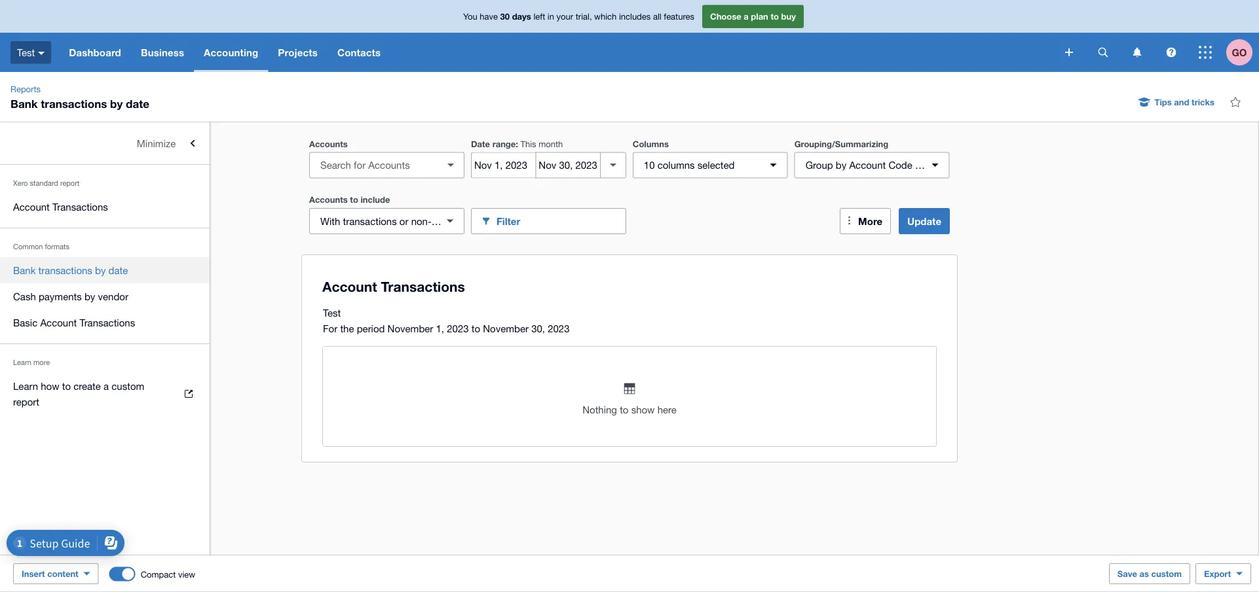 Task type: describe. For each thing, give the bounding box(es) containing it.
account transactions link
[[0, 194, 210, 220]]

:
[[516, 139, 518, 149]]

your
[[557, 11, 573, 21]]

2 2023 from the left
[[548, 323, 570, 334]]

minimize
[[137, 138, 176, 149]]

tips and tricks
[[1155, 97, 1215, 107]]

with
[[320, 216, 340, 227]]

projects button
[[268, 33, 328, 72]]

export button
[[1196, 564, 1251, 585]]

this
[[521, 139, 536, 149]]

code
[[889, 160, 913, 171]]

1 vertical spatial account
[[13, 201, 50, 213]]

to inside learn how to create a custom report
[[62, 381, 71, 392]]

compact
[[141, 570, 176, 580]]

Report title field
[[319, 272, 931, 302]]

list of convenience dates image
[[600, 152, 626, 179]]

zero
[[432, 216, 450, 227]]

10 columns selected
[[644, 160, 735, 171]]

transactions for with transactions or non-zero balance
[[343, 216, 397, 227]]

account inside popup button
[[849, 160, 886, 171]]

test button
[[0, 33, 59, 72]]

update button
[[899, 208, 950, 235]]

accounts for accounts
[[309, 139, 348, 149]]

test for test
[[17, 47, 35, 58]]

in
[[548, 11, 554, 21]]

bank transactions by date
[[13, 265, 128, 276]]

minimize button
[[0, 130, 210, 157]]

1 vertical spatial bank
[[13, 265, 36, 276]]

accounts to include
[[309, 195, 390, 205]]

date inside reports bank transactions by date
[[126, 97, 149, 110]]

dashboard
[[69, 47, 121, 58]]

10
[[644, 160, 655, 171]]

learn more
[[13, 359, 50, 367]]

range
[[492, 139, 516, 149]]

test for test for the period november 1, 2023 to november 30, 2023
[[323, 307, 341, 319]]

30,
[[531, 323, 545, 334]]

&
[[915, 160, 921, 171]]

by inside popup button
[[836, 160, 847, 171]]

selected
[[698, 160, 735, 171]]

plan
[[751, 11, 768, 21]]

tricks
[[1192, 97, 1215, 107]]

period
[[357, 323, 385, 334]]

show
[[631, 404, 655, 416]]

Select start date field
[[472, 153, 536, 178]]

insert content
[[22, 569, 78, 580]]

custom inside learn how to create a custom report
[[112, 381, 144, 392]]

more button
[[840, 208, 891, 235]]

the
[[340, 323, 354, 334]]

1,
[[436, 323, 444, 334]]

bank inside reports bank transactions by date
[[10, 97, 38, 110]]

date range : this month
[[471, 139, 563, 149]]

more
[[33, 359, 50, 367]]

tips and tricks button
[[1131, 92, 1223, 113]]

which
[[594, 11, 617, 21]]

30
[[500, 11, 510, 21]]

tips
[[1155, 97, 1172, 107]]

cash payments by vendor link
[[0, 284, 210, 310]]

create
[[74, 381, 101, 392]]

1 horizontal spatial svg image
[[1065, 48, 1073, 56]]

save as custom
[[1118, 569, 1182, 580]]

cash payments by vendor
[[13, 291, 128, 302]]

accounting
[[204, 47, 258, 58]]

svg image inside test popup button
[[38, 52, 45, 55]]

nothing to show here
[[583, 404, 677, 416]]

content
[[47, 569, 78, 580]]

open image
[[438, 152, 464, 179]]

filter
[[497, 216, 520, 227]]

Search for Accounts text field
[[310, 153, 440, 178]]

columns
[[633, 139, 669, 149]]

1 2023 from the left
[[447, 323, 469, 334]]

go button
[[1227, 33, 1259, 72]]

include
[[361, 195, 390, 205]]

contacts
[[337, 47, 381, 58]]

a inside learn how to create a custom report
[[104, 381, 109, 392]]

reports bank transactions by date
[[10, 84, 149, 110]]

1 horizontal spatial svg image
[[1167, 48, 1176, 57]]

0 vertical spatial a
[[744, 11, 749, 21]]

common formats
[[13, 243, 69, 251]]

go
[[1232, 47, 1247, 58]]

non-
[[411, 216, 432, 227]]

learn for learn more
[[13, 359, 31, 367]]

export
[[1204, 569, 1231, 580]]

left
[[534, 11, 545, 21]]

transactions for bank transactions by date
[[38, 265, 92, 276]]

business button
[[131, 33, 194, 72]]

all
[[653, 11, 662, 21]]

basic account transactions link
[[0, 310, 210, 336]]

nothing
[[583, 404, 617, 416]]



Task type: vqa. For each thing, say whether or not it's contained in the screenshot.
Remove from Favorites image
no



Task type: locate. For each thing, give the bounding box(es) containing it.
date
[[471, 139, 490, 149]]

includes
[[619, 11, 651, 21]]

insert
[[22, 569, 45, 580]]

svg image
[[1133, 48, 1142, 57], [1065, 48, 1073, 56], [38, 52, 45, 55]]

0 horizontal spatial 2023
[[447, 323, 469, 334]]

0 horizontal spatial a
[[104, 381, 109, 392]]

formats
[[45, 243, 69, 251]]

view
[[178, 570, 195, 580]]

svg image
[[1199, 46, 1212, 59], [1098, 48, 1108, 57], [1167, 48, 1176, 57]]

2 learn from the top
[[13, 381, 38, 392]]

0 vertical spatial custom
[[112, 381, 144, 392]]

you have 30 days left in your trial, which includes all features
[[463, 11, 695, 21]]

save
[[1118, 569, 1137, 580]]

0 horizontal spatial custom
[[112, 381, 144, 392]]

transactions inside popup button
[[343, 216, 397, 227]]

2023 right 30,
[[548, 323, 570, 334]]

accounts up search for accounts text box
[[309, 139, 348, 149]]

1 horizontal spatial 2023
[[548, 323, 570, 334]]

november
[[388, 323, 433, 334], [483, 323, 529, 334]]

navigation containing dashboard
[[59, 33, 1056, 72]]

1 vertical spatial transactions
[[343, 216, 397, 227]]

1 vertical spatial custom
[[1152, 569, 1182, 580]]

2 vertical spatial transactions
[[38, 265, 92, 276]]

to left buy
[[771, 11, 779, 21]]

accounting button
[[194, 33, 268, 72]]

a right the create
[[104, 381, 109, 392]]

with transactions or non-zero balance
[[320, 216, 488, 227]]

report inside learn how to create a custom report
[[13, 396, 39, 408]]

1 vertical spatial a
[[104, 381, 109, 392]]

1 learn from the top
[[13, 359, 31, 367]]

0 vertical spatial learn
[[13, 359, 31, 367]]

learn how to create a custom report link
[[0, 373, 210, 415]]

test inside popup button
[[17, 47, 35, 58]]

by up the minimize button
[[110, 97, 123, 110]]

add to favourites image
[[1223, 89, 1249, 115]]

0 vertical spatial account
[[849, 160, 886, 171]]

standard
[[30, 179, 58, 188]]

0 vertical spatial bank
[[10, 97, 38, 110]]

save as custom button
[[1109, 564, 1191, 585]]

0 horizontal spatial report
[[13, 396, 39, 408]]

to inside banner
[[771, 11, 779, 21]]

to
[[771, 11, 779, 21], [350, 195, 358, 205], [472, 323, 480, 334], [62, 381, 71, 392], [620, 404, 629, 416]]

transactions down xero standard report
[[52, 201, 108, 213]]

as
[[1140, 569, 1149, 580]]

group
[[806, 160, 833, 171]]

date up minimize
[[126, 97, 149, 110]]

1 vertical spatial transactions
[[80, 317, 135, 329]]

test for the period november 1, 2023 to november 30, 2023
[[323, 307, 570, 334]]

1 accounts from the top
[[309, 139, 348, 149]]

accounts for accounts to include
[[309, 195, 348, 205]]

1 vertical spatial learn
[[13, 381, 38, 392]]

a
[[744, 11, 749, 21], [104, 381, 109, 392]]

2 horizontal spatial svg image
[[1199, 46, 1212, 59]]

test
[[17, 47, 35, 58], [323, 307, 341, 319]]

columns
[[658, 160, 695, 171]]

account
[[849, 160, 886, 171], [13, 201, 50, 213], [40, 317, 77, 329]]

learn how to create a custom report
[[13, 381, 144, 408]]

report up account transactions
[[60, 179, 79, 188]]

1 vertical spatial date
[[108, 265, 128, 276]]

payments
[[39, 291, 82, 302]]

0 horizontal spatial november
[[388, 323, 433, 334]]

to right how
[[62, 381, 71, 392]]

by down grouping/summarizing
[[836, 160, 847, 171]]

1 vertical spatial report
[[13, 396, 39, 408]]

1 horizontal spatial a
[[744, 11, 749, 21]]

insert content button
[[13, 564, 99, 585]]

contacts button
[[328, 33, 391, 72]]

choose
[[710, 11, 741, 21]]

test up for
[[323, 307, 341, 319]]

and
[[1174, 97, 1189, 107]]

bank
[[10, 97, 38, 110], [13, 265, 36, 276]]

0 horizontal spatial svg image
[[38, 52, 45, 55]]

0 vertical spatial date
[[126, 97, 149, 110]]

date up vendor
[[108, 265, 128, 276]]

to inside the test for the period november 1, 2023 to november 30, 2023
[[472, 323, 480, 334]]

Select end date field
[[536, 153, 600, 178]]

0 horizontal spatial test
[[17, 47, 35, 58]]

with transactions or non-zero balance button
[[309, 208, 488, 235]]

learn down "learn more" at bottom
[[13, 381, 38, 392]]

you
[[463, 11, 477, 21]]

account transactions
[[13, 201, 108, 213]]

0 vertical spatial transactions
[[52, 201, 108, 213]]

test inside the test for the period november 1, 2023 to november 30, 2023
[[323, 307, 341, 319]]

november left 1,
[[388, 323, 433, 334]]

1 vertical spatial test
[[323, 307, 341, 319]]

2 accounts from the top
[[309, 195, 348, 205]]

to left include
[[350, 195, 358, 205]]

xero standard report
[[13, 179, 79, 188]]

2 november from the left
[[483, 323, 529, 334]]

cash
[[13, 291, 36, 302]]

bank down the reports link
[[10, 97, 38, 110]]

by inside reports bank transactions by date
[[110, 97, 123, 110]]

days
[[512, 11, 531, 21]]

here
[[658, 404, 677, 416]]

business
[[141, 47, 184, 58]]

transactions
[[52, 201, 108, 213], [80, 317, 135, 329]]

transactions down cash payments by vendor link in the left of the page
[[80, 317, 135, 329]]

to right 1,
[[472, 323, 480, 334]]

1 horizontal spatial november
[[483, 323, 529, 334]]

1 november from the left
[[388, 323, 433, 334]]

transactions down include
[[343, 216, 397, 227]]

0 vertical spatial transactions
[[41, 97, 107, 110]]

features
[[664, 11, 695, 21]]

learn left more at the left bottom
[[13, 359, 31, 367]]

transactions down formats
[[38, 265, 92, 276]]

transactions inside reports bank transactions by date
[[41, 97, 107, 110]]

filter button
[[471, 208, 626, 235]]

to left show
[[620, 404, 629, 416]]

banner containing dashboard
[[0, 0, 1259, 72]]

how
[[41, 381, 59, 392]]

projects
[[278, 47, 318, 58]]

accounts up with
[[309, 195, 348, 205]]

basic account transactions
[[13, 317, 135, 329]]

november left 30,
[[483, 323, 529, 334]]

transactions down the reports link
[[41, 97, 107, 110]]

1 vertical spatial accounts
[[309, 195, 348, 205]]

or
[[400, 216, 408, 227]]

have
[[480, 11, 498, 21]]

a left plan
[[744, 11, 749, 21]]

vendor
[[98, 291, 128, 302]]

custom inside button
[[1152, 569, 1182, 580]]

None field
[[309, 152, 464, 179]]

0 vertical spatial accounts
[[309, 139, 348, 149]]

common
[[13, 243, 43, 251]]

group by account code & name
[[806, 160, 950, 171]]

navigation
[[59, 33, 1056, 72]]

banner
[[0, 0, 1259, 72]]

month
[[539, 139, 563, 149]]

reports
[[10, 84, 41, 94]]

report
[[60, 179, 79, 188], [13, 396, 39, 408]]

learn inside learn how to create a custom report
[[13, 381, 38, 392]]

2 vertical spatial account
[[40, 317, 77, 329]]

for
[[323, 323, 338, 334]]

1 horizontal spatial test
[[323, 307, 341, 319]]

choose a plan to buy
[[710, 11, 796, 21]]

0 horizontal spatial svg image
[[1098, 48, 1108, 57]]

name
[[924, 160, 950, 171]]

grouping/summarizing
[[795, 139, 889, 149]]

account down xero
[[13, 201, 50, 213]]

bank transactions by date link
[[0, 257, 210, 284]]

navigation inside banner
[[59, 33, 1056, 72]]

0 vertical spatial report
[[60, 179, 79, 188]]

1 horizontal spatial report
[[60, 179, 79, 188]]

2023 right 1,
[[447, 323, 469, 334]]

test up 'reports'
[[17, 47, 35, 58]]

update
[[907, 216, 942, 227]]

learn
[[13, 359, 31, 367], [13, 381, 38, 392]]

account left code
[[849, 160, 886, 171]]

report down "learn more" at bottom
[[13, 396, 39, 408]]

by left vendor
[[84, 291, 95, 302]]

compact view
[[141, 570, 195, 580]]

2023
[[447, 323, 469, 334], [548, 323, 570, 334]]

by up cash payments by vendor link in the left of the page
[[95, 265, 106, 276]]

dashboard link
[[59, 33, 131, 72]]

more
[[858, 216, 883, 227]]

reports link
[[5, 83, 46, 96]]

bank down common
[[13, 265, 36, 276]]

1 horizontal spatial custom
[[1152, 569, 1182, 580]]

learn for learn how to create a custom report
[[13, 381, 38, 392]]

custom right the create
[[112, 381, 144, 392]]

custom right as
[[1152, 569, 1182, 580]]

0 vertical spatial test
[[17, 47, 35, 58]]

2 horizontal spatial svg image
[[1133, 48, 1142, 57]]

xero
[[13, 179, 28, 188]]

account down payments
[[40, 317, 77, 329]]



